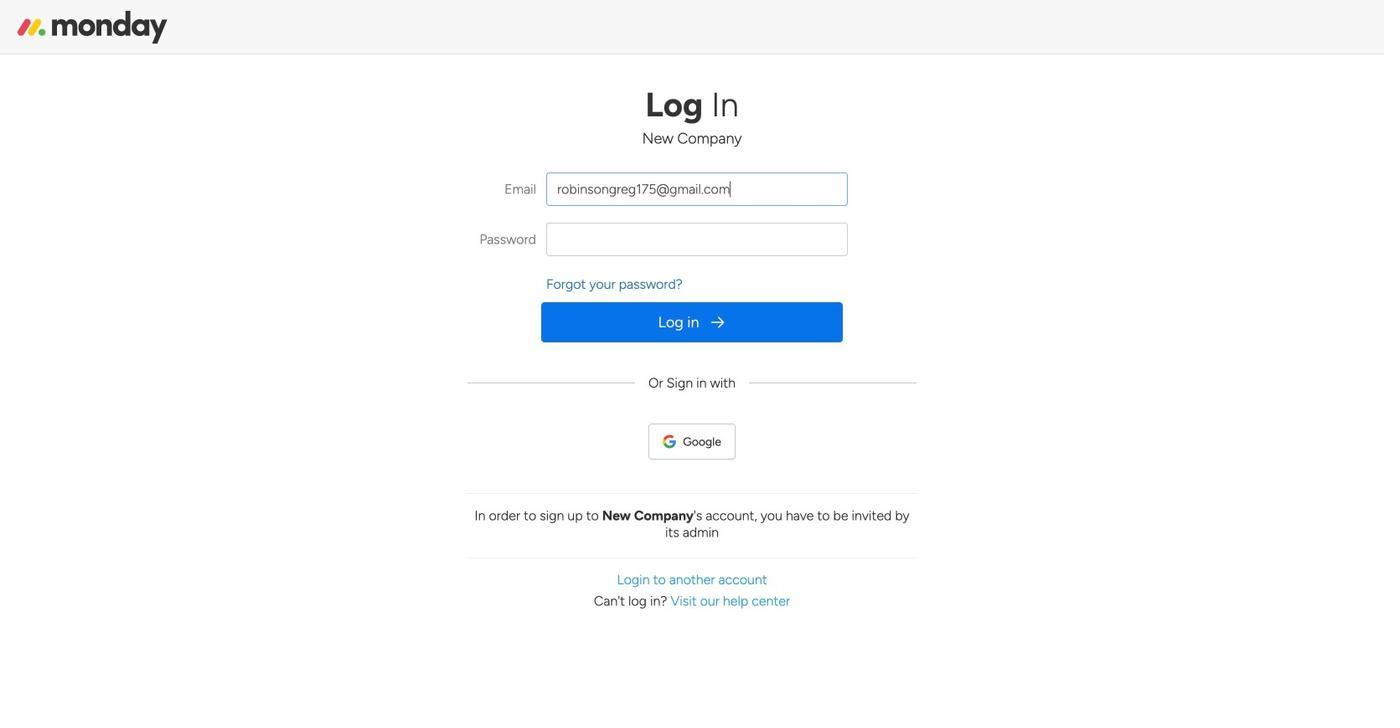 Task type: locate. For each thing, give the bounding box(es) containing it.
Enter your work email address field
[[546, 173, 848, 206]]



Task type: vqa. For each thing, say whether or not it's contained in the screenshot.
the bottommost New Doc
no



Task type: describe. For each thing, give the bounding box(es) containing it.
Enter password password field
[[546, 223, 848, 256]]

login with google element
[[683, 435, 721, 449]]

monday logo image
[[17, 8, 168, 45]]



